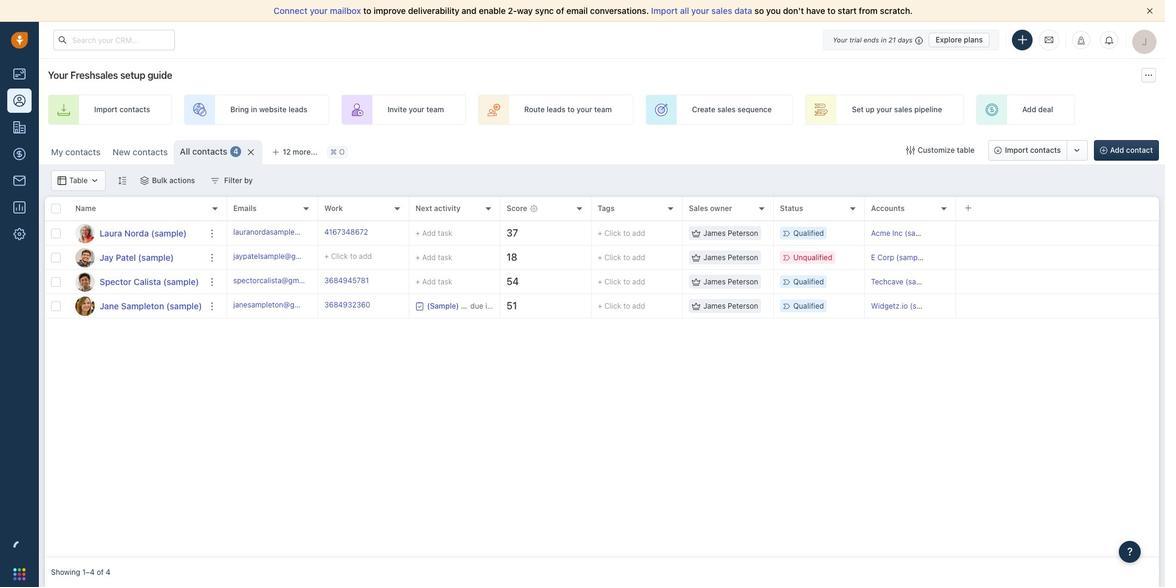 Task type: locate. For each thing, give the bounding box(es) containing it.
add contact
[[1110, 146, 1153, 155]]

import contacts link
[[48, 95, 172, 125]]

2 vertical spatial import
[[1005, 146, 1028, 155]]

1 horizontal spatial your
[[833, 36, 847, 43]]

e
[[871, 253, 875, 262]]

1 vertical spatial qualified
[[793, 278, 824, 287]]

import for import contacts "link"
[[94, 105, 117, 114]]

4 peterson from the top
[[728, 302, 758, 311]]

0 horizontal spatial import
[[94, 105, 117, 114]]

qualified for 54
[[793, 278, 824, 287]]

0 vertical spatial j image
[[75, 248, 95, 268]]

1 horizontal spatial of
[[556, 5, 564, 16]]

connect
[[274, 5, 308, 16]]

+
[[415, 229, 420, 238], [598, 229, 602, 238], [324, 252, 329, 261], [415, 253, 420, 262], [598, 253, 602, 262], [415, 277, 420, 286], [598, 278, 602, 287], [598, 302, 602, 311]]

task for 18
[[438, 253, 452, 262]]

in left the 21
[[881, 36, 887, 43]]

2 + click to add from the top
[[598, 253, 645, 262]]

laura
[[100, 228, 122, 238]]

route leads to your team link
[[478, 95, 634, 125]]

s image
[[75, 272, 95, 292]]

james for 18
[[703, 253, 726, 262]]

2 horizontal spatial import
[[1005, 146, 1028, 155]]

4 inside all contacts 4
[[233, 147, 238, 156]]

your left freshsales
[[48, 70, 68, 81]]

press space to select this row. row
[[45, 222, 227, 246], [227, 222, 1159, 246], [45, 246, 227, 270], [227, 246, 1159, 270], [45, 270, 227, 295], [227, 270, 1159, 295], [45, 295, 227, 319], [227, 295, 1159, 319]]

enable
[[479, 5, 506, 16]]

your right up
[[877, 105, 892, 114]]

2 team from the left
[[594, 105, 612, 114]]

e corp (sample) link
[[871, 253, 927, 262]]

click
[[604, 229, 621, 238], [331, 252, 348, 261], [604, 253, 621, 262], [604, 278, 621, 287], [604, 302, 621, 311]]

jane sampleton (sample) link
[[100, 300, 202, 313]]

0 vertical spatial + add task
[[415, 229, 452, 238]]

(sample) up widgetz.io (sample)
[[905, 278, 936, 287]]

of right 1–4
[[97, 569, 104, 578]]

3 task from the top
[[438, 277, 452, 286]]

import contacts inside import contacts "link"
[[94, 105, 150, 114]]

to
[[363, 5, 371, 16], [827, 5, 836, 16], [567, 105, 575, 114], [623, 229, 630, 238], [350, 252, 357, 261], [623, 253, 630, 262], [623, 278, 630, 287], [623, 302, 630, 311]]

so
[[754, 5, 764, 16]]

(sample) for laura norda (sample)
[[151, 228, 187, 238]]

add for 54
[[422, 277, 436, 286]]

+ add task for 37
[[415, 229, 452, 238]]

import contacts for import contacts "link"
[[94, 105, 150, 114]]

2 vertical spatial + add task
[[415, 277, 452, 286]]

0 horizontal spatial your
[[48, 70, 68, 81]]

qualified for 51
[[793, 302, 824, 311]]

(sample)
[[151, 228, 187, 238], [905, 229, 935, 238], [138, 252, 174, 263], [896, 253, 927, 262], [163, 277, 199, 287], [905, 278, 936, 287], [166, 301, 202, 311], [910, 302, 940, 311]]

0 horizontal spatial team
[[426, 105, 444, 114]]

import down the 'add deal' link at the top
[[1005, 146, 1028, 155]]

invite
[[388, 105, 407, 114]]

(sample) for e corp (sample)
[[896, 253, 927, 262]]

setup
[[120, 70, 145, 81]]

deliverability
[[408, 5, 459, 16]]

add for 18
[[422, 253, 436, 262]]

laura norda (sample)
[[100, 228, 187, 238]]

2 vertical spatial task
[[438, 277, 452, 286]]

sampleton
[[121, 301, 164, 311]]

1 vertical spatial your
[[48, 70, 68, 81]]

your left "mailbox"
[[310, 5, 328, 16]]

container_wx8msf4aqz5i3rn1 image
[[906, 146, 915, 155], [91, 177, 99, 185], [140, 177, 149, 185], [692, 278, 700, 286]]

1 james from the top
[[703, 229, 726, 238]]

3 peterson from the top
[[728, 278, 758, 287]]

3 james from the top
[[703, 278, 726, 287]]

0 horizontal spatial leads
[[288, 105, 307, 114]]

+ click to add
[[598, 229, 645, 238], [598, 253, 645, 262], [598, 278, 645, 287], [598, 302, 645, 311]]

1 task from the top
[[438, 229, 452, 238]]

freshworks switcher image
[[13, 569, 26, 581]]

2 vertical spatial qualified
[[793, 302, 824, 311]]

your trial ends in 21 days
[[833, 36, 912, 43]]

1 horizontal spatial leads
[[547, 105, 565, 114]]

o
[[339, 148, 345, 157]]

sales left pipeline on the right top
[[894, 105, 912, 114]]

4
[[233, 147, 238, 156], [106, 569, 110, 578]]

1 horizontal spatial in
[[881, 36, 887, 43]]

leads
[[288, 105, 307, 114], [547, 105, 565, 114]]

(sample) up spector calista (sample)
[[138, 252, 174, 263]]

1 horizontal spatial 4
[[233, 147, 238, 156]]

freshsales
[[70, 70, 118, 81]]

plans
[[964, 35, 983, 44]]

container_wx8msf4aqz5i3rn1 image inside table dropdown button
[[91, 177, 99, 185]]

j image for jane sampleton (sample)
[[75, 297, 95, 316]]

j image
[[75, 248, 95, 268], [75, 297, 95, 316]]

what's new image
[[1077, 36, 1085, 45]]

bring in website leads link
[[184, 95, 329, 125]]

cell
[[956, 222, 1159, 245], [956, 246, 1159, 270], [956, 270, 1159, 294], [956, 295, 1159, 318]]

row group
[[45, 222, 227, 319], [227, 222, 1159, 319]]

2 james peterson from the top
[[703, 253, 758, 262]]

cell for 54
[[956, 270, 1159, 294]]

(sample) right inc
[[905, 229, 935, 238]]

your left trial
[[833, 36, 847, 43]]

1 james peterson from the top
[[703, 229, 758, 238]]

ends
[[864, 36, 879, 43]]

set up your sales pipeline link
[[806, 95, 964, 125]]

new
[[113, 147, 130, 157]]

1 vertical spatial task
[[438, 253, 452, 262]]

1 peterson from the top
[[728, 229, 758, 238]]

all
[[680, 5, 689, 16]]

invite your team
[[388, 105, 444, 114]]

import contacts down the add deal
[[1005, 146, 1061, 155]]

website
[[259, 105, 287, 114]]

4 + click to add from the top
[[598, 302, 645, 311]]

j image for jay patel (sample)
[[75, 248, 95, 268]]

table
[[957, 146, 975, 155]]

days
[[898, 36, 912, 43]]

0 horizontal spatial in
[[251, 105, 257, 114]]

1 + add task from the top
[[415, 229, 452, 238]]

container_wx8msf4aqz5i3rn1 image
[[58, 177, 66, 185], [211, 177, 219, 185], [692, 229, 700, 238], [692, 254, 700, 262], [415, 302, 424, 311], [692, 302, 700, 311]]

import contacts inside the import contacts button
[[1005, 146, 1061, 155]]

add
[[1022, 105, 1036, 114], [1110, 146, 1124, 155], [422, 229, 436, 238], [422, 253, 436, 262], [422, 277, 436, 286]]

1 vertical spatial 4
[[106, 569, 110, 578]]

in
[[881, 36, 887, 43], [251, 105, 257, 114]]

import contacts button
[[989, 140, 1067, 161]]

grid containing 37
[[45, 196, 1159, 559]]

(sample) right sampleton on the left bottom of the page
[[166, 301, 202, 311]]

1 + click to add from the top
[[598, 229, 645, 238]]

import for the import contacts button
[[1005, 146, 1028, 155]]

+ add task
[[415, 229, 452, 238], [415, 253, 452, 262], [415, 277, 452, 286]]

1 vertical spatial import contacts
[[1005, 146, 1061, 155]]

janesampleton@gmail.com
[[233, 301, 325, 310]]

1 vertical spatial import
[[94, 105, 117, 114]]

(sample) down 'name' column header
[[151, 228, 187, 238]]

0 vertical spatial task
[[438, 229, 452, 238]]

4 james peterson from the top
[[703, 302, 758, 311]]

your freshsales setup guide
[[48, 70, 172, 81]]

contacts down setup
[[119, 105, 150, 114]]

1 j image from the top
[[75, 248, 95, 268]]

2 peterson from the top
[[728, 253, 758, 262]]

widgetz.io (sample) link
[[871, 302, 940, 311]]

import inside the import contacts button
[[1005, 146, 1028, 155]]

3684945781 link
[[324, 276, 369, 289]]

press space to select this row. row containing jane sampleton (sample)
[[45, 295, 227, 319]]

click for 51
[[604, 302, 621, 311]]

accounts
[[871, 204, 905, 213]]

create sales sequence link
[[646, 95, 794, 125]]

4 up 'filter by'
[[233, 147, 238, 156]]

your inside invite your team link
[[409, 105, 424, 114]]

4 james from the top
[[703, 302, 726, 311]]

2 j image from the top
[[75, 297, 95, 316]]

jaypatelsample@gmail.com
[[233, 252, 326, 261]]

leads right website
[[288, 105, 307, 114]]

contact
[[1126, 146, 1153, 155]]

james for 37
[[703, 229, 726, 238]]

j image left jane
[[75, 297, 95, 316]]

0 horizontal spatial import contacts
[[94, 105, 150, 114]]

1 vertical spatial j image
[[75, 297, 95, 316]]

janesampleton@gmail.com 3684932360
[[233, 301, 370, 310]]

bulk
[[152, 176, 167, 185]]

j image left jay
[[75, 248, 95, 268]]

james peterson for 54
[[703, 278, 758, 287]]

12 more... button
[[266, 144, 324, 161]]

0 vertical spatial import
[[651, 5, 678, 16]]

1 horizontal spatial import
[[651, 5, 678, 16]]

0 vertical spatial in
[[881, 36, 887, 43]]

3 + add task from the top
[[415, 277, 452, 286]]

add inside button
[[1110, 146, 1124, 155]]

janesampleton@gmail.com link
[[233, 300, 325, 313]]

james peterson for 37
[[703, 229, 758, 238]]

⌘
[[330, 148, 337, 157]]

sync
[[535, 5, 554, 16]]

3684932360
[[324, 301, 370, 310]]

0 vertical spatial import contacts
[[94, 105, 150, 114]]

container_wx8msf4aqz5i3rn1 image inside table dropdown button
[[58, 177, 66, 185]]

0 vertical spatial 4
[[233, 147, 238, 156]]

all
[[180, 146, 190, 157]]

2 cell from the top
[[956, 246, 1159, 270]]

1 vertical spatial of
[[97, 569, 104, 578]]

4 cell from the top
[[956, 295, 1159, 318]]

2 qualified from the top
[[793, 278, 824, 287]]

3 + click to add from the top
[[598, 278, 645, 287]]

2 row group from the left
[[227, 222, 1159, 319]]

1 vertical spatial in
[[251, 105, 257, 114]]

customize table
[[918, 146, 975, 155]]

status
[[780, 204, 803, 213]]

sales
[[689, 204, 708, 213]]

contacts right my
[[65, 147, 100, 157]]

(sample) right calista
[[163, 277, 199, 287]]

0 vertical spatial your
[[833, 36, 847, 43]]

contacts right all
[[192, 146, 227, 157]]

1 horizontal spatial team
[[594, 105, 612, 114]]

1 cell from the top
[[956, 222, 1159, 245]]

task for 37
[[438, 229, 452, 238]]

name row
[[45, 197, 227, 222]]

grid
[[45, 196, 1159, 559]]

contacts down deal
[[1030, 146, 1061, 155]]

+ click to add for 51
[[598, 302, 645, 311]]

your for your trial ends in 21 days
[[833, 36, 847, 43]]

(sample) right the corp
[[896, 253, 927, 262]]

bring in website leads
[[230, 105, 307, 114]]

acme inc (sample) link
[[871, 229, 935, 238]]

3 qualified from the top
[[793, 302, 824, 311]]

in right bring
[[251, 105, 257, 114]]

lauranordasample@gmail.com link
[[233, 227, 336, 240]]

create sales sequence
[[692, 105, 772, 114]]

guide
[[147, 70, 172, 81]]

add for 18
[[632, 253, 645, 262]]

54
[[507, 276, 519, 287]]

3 cell from the top
[[956, 270, 1159, 294]]

import contacts down setup
[[94, 105, 150, 114]]

of
[[556, 5, 564, 16], [97, 569, 104, 578]]

contacts right new
[[133, 147, 168, 157]]

bulk actions button
[[133, 171, 203, 191]]

0 vertical spatial qualified
[[793, 229, 824, 238]]

your right route
[[577, 105, 592, 114]]

2 james from the top
[[703, 253, 726, 262]]

of right sync
[[556, 5, 564, 16]]

3 james peterson from the top
[[703, 278, 758, 287]]

james for 54
[[703, 278, 726, 287]]

import inside import contacts "link"
[[94, 105, 117, 114]]

0 horizontal spatial of
[[97, 569, 104, 578]]

import left all
[[651, 5, 678, 16]]

jaypatelsample@gmail.com + click to add
[[233, 252, 372, 261]]

leads right route
[[547, 105, 565, 114]]

more...
[[293, 148, 318, 157]]

4 right 1–4
[[106, 569, 110, 578]]

add for 51
[[632, 302, 645, 311]]

invite your team link
[[341, 95, 466, 125]]

1 vertical spatial + add task
[[415, 253, 452, 262]]

inc
[[892, 229, 903, 238]]

row group containing 37
[[227, 222, 1159, 319]]

peterson
[[728, 229, 758, 238], [728, 253, 758, 262], [728, 278, 758, 287], [728, 302, 758, 311]]

your right invite
[[409, 105, 424, 114]]

1 qualified from the top
[[793, 229, 824, 238]]

set up your sales pipeline
[[852, 105, 942, 114]]

1 horizontal spatial import contacts
[[1005, 146, 1061, 155]]

email
[[566, 5, 588, 16]]

2 task from the top
[[438, 253, 452, 262]]

l image
[[75, 224, 95, 243]]

1 row group from the left
[[45, 222, 227, 319]]

showing 1–4 of 4
[[51, 569, 110, 578]]

import down your freshsales setup guide
[[94, 105, 117, 114]]

2 + add task from the top
[[415, 253, 452, 262]]



Task type: describe. For each thing, give the bounding box(es) containing it.
press space to select this row. row containing 37
[[227, 222, 1159, 246]]

⌘ o
[[330, 148, 345, 157]]

your right all
[[691, 5, 709, 16]]

techcave (sample) link
[[871, 278, 936, 287]]

explore plans
[[936, 35, 983, 44]]

your inside route leads to your team link
[[577, 105, 592, 114]]

row group containing laura norda (sample)
[[45, 222, 227, 319]]

score
[[507, 204, 527, 213]]

style_myh0__igzzd8unmi image
[[118, 176, 127, 185]]

import contacts group
[[989, 140, 1088, 161]]

press space to select this row. row containing 54
[[227, 270, 1159, 295]]

click for 37
[[604, 229, 621, 238]]

unqualified
[[793, 253, 832, 262]]

james peterson for 18
[[703, 253, 758, 262]]

jaypatelsample@gmail.com link
[[233, 251, 326, 264]]

pipeline
[[914, 105, 942, 114]]

jane
[[100, 301, 119, 311]]

cell for 51
[[956, 295, 1159, 318]]

new contacts
[[113, 147, 168, 157]]

(sample) for jay patel (sample)
[[138, 252, 174, 263]]

peterson for 18
[[728, 253, 758, 262]]

1 leads from the left
[[288, 105, 307, 114]]

next
[[415, 204, 432, 213]]

jay
[[100, 252, 114, 263]]

sales right create
[[717, 105, 736, 114]]

start
[[838, 5, 857, 16]]

spectorcalista@gmail.com
[[233, 276, 323, 285]]

scratch.
[[880, 5, 913, 16]]

connect your mailbox to improve deliverability and enable 2-way sync of email conversations. import all your sales data so you don't have to start from scratch.
[[274, 5, 913, 16]]

mailbox
[[330, 5, 361, 16]]

james for 51
[[703, 302, 726, 311]]

explore
[[936, 35, 962, 44]]

import all your sales data link
[[651, 5, 754, 16]]

2 leads from the left
[[547, 105, 565, 114]]

work
[[324, 204, 343, 213]]

click for 18
[[604, 253, 621, 262]]

lauranordasample@gmail.com
[[233, 228, 336, 237]]

customize
[[918, 146, 955, 155]]

cell for 18
[[956, 246, 1159, 270]]

qualified for 37
[[793, 229, 824, 238]]

2-
[[508, 5, 517, 16]]

spectorcalista@gmail.com link
[[233, 276, 323, 289]]

actions
[[169, 176, 195, 185]]

+ click to add for 54
[[598, 278, 645, 287]]

route leads to your team
[[524, 105, 612, 114]]

send email image
[[1045, 35, 1053, 45]]

sales owner
[[689, 204, 732, 213]]

all contacts 4
[[180, 146, 238, 157]]

12
[[283, 148, 291, 157]]

press space to select this row. row containing laura norda (sample)
[[45, 222, 227, 246]]

container_wx8msf4aqz5i3rn1 image inside the customize table button
[[906, 146, 915, 155]]

your inside set up your sales pipeline link
[[877, 105, 892, 114]]

+ add task for 18
[[415, 253, 452, 262]]

(sample) for acme inc (sample)
[[905, 229, 935, 238]]

tags
[[598, 204, 615, 213]]

showing
[[51, 569, 80, 578]]

up
[[866, 105, 875, 114]]

12 more...
[[283, 148, 318, 157]]

acme inc (sample)
[[871, 229, 935, 238]]

click for 54
[[604, 278, 621, 287]]

container_wx8msf4aqz5i3rn1 image inside filter by button
[[211, 177, 219, 185]]

way
[[517, 5, 533, 16]]

37
[[507, 228, 518, 239]]

patel
[[116, 252, 136, 263]]

press space to select this row. row containing jay patel (sample)
[[45, 246, 227, 270]]

emails
[[233, 204, 257, 213]]

0 horizontal spatial 4
[[106, 569, 110, 578]]

techcave
[[871, 278, 903, 287]]

add deal
[[1022, 105, 1053, 114]]

4167348672 link
[[324, 227, 368, 240]]

+ add task for 54
[[415, 277, 452, 286]]

close image
[[1147, 8, 1153, 14]]

add for 37
[[632, 229, 645, 238]]

0 vertical spatial of
[[556, 5, 564, 16]]

sales left data
[[711, 5, 732, 16]]

container_wx8msf4aqz5i3rn1 image inside bulk actions button
[[140, 177, 149, 185]]

Search your CRM... text field
[[53, 30, 175, 50]]

(sample) for jane sampleton (sample)
[[166, 301, 202, 311]]

route
[[524, 105, 545, 114]]

task for 54
[[438, 277, 452, 286]]

spectorcalista@gmail.com 3684945781
[[233, 276, 369, 285]]

activity
[[434, 204, 461, 213]]

add for 54
[[632, 278, 645, 287]]

data
[[734, 5, 752, 16]]

connect your mailbox link
[[274, 5, 363, 16]]

your for your freshsales setup guide
[[48, 70, 68, 81]]

don't
[[783, 5, 804, 16]]

deal
[[1038, 105, 1053, 114]]

3684932360 link
[[324, 300, 370, 313]]

+ click to add for 18
[[598, 253, 645, 262]]

spector calista (sample) link
[[100, 276, 199, 288]]

press space to select this row. row containing spector calista (sample)
[[45, 270, 227, 295]]

and
[[462, 5, 477, 16]]

1–4
[[82, 569, 95, 578]]

e corp (sample)
[[871, 253, 927, 262]]

jay patel (sample) link
[[100, 252, 174, 264]]

explore plans link
[[929, 32, 990, 47]]

press space to select this row. row containing 18
[[227, 246, 1159, 270]]

have
[[806, 5, 825, 16]]

cell for 37
[[956, 222, 1159, 245]]

import contacts for the import contacts button
[[1005, 146, 1061, 155]]

contacts inside "link"
[[119, 105, 150, 114]]

51
[[507, 301, 517, 312]]

calista
[[134, 277, 161, 287]]

add contact button
[[1094, 140, 1159, 161]]

peterson for 51
[[728, 302, 758, 311]]

peterson for 37
[[728, 229, 758, 238]]

name
[[75, 204, 96, 213]]

1 team from the left
[[426, 105, 444, 114]]

bulk actions
[[152, 176, 195, 185]]

contacts inside button
[[1030, 146, 1061, 155]]

spector
[[100, 277, 131, 287]]

(sample) for spector calista (sample)
[[163, 277, 199, 287]]

(sample) down techcave (sample) link
[[910, 302, 940, 311]]

sequence
[[738, 105, 772, 114]]

conversations.
[[590, 5, 649, 16]]

all contacts link
[[180, 146, 227, 158]]

+ click to add for 37
[[598, 229, 645, 238]]

add for 37
[[422, 229, 436, 238]]

next activity
[[415, 204, 461, 213]]

filter by
[[224, 176, 253, 185]]

create
[[692, 105, 715, 114]]

name column header
[[69, 197, 227, 222]]

peterson for 54
[[728, 278, 758, 287]]

james peterson for 51
[[703, 302, 758, 311]]

acme
[[871, 229, 890, 238]]

21
[[889, 36, 896, 43]]

press space to select this row. row containing 51
[[227, 295, 1159, 319]]

techcave (sample)
[[871, 278, 936, 287]]



Task type: vqa. For each thing, say whether or not it's contained in the screenshot.
the your inside Set up your sales pipeline link
no



